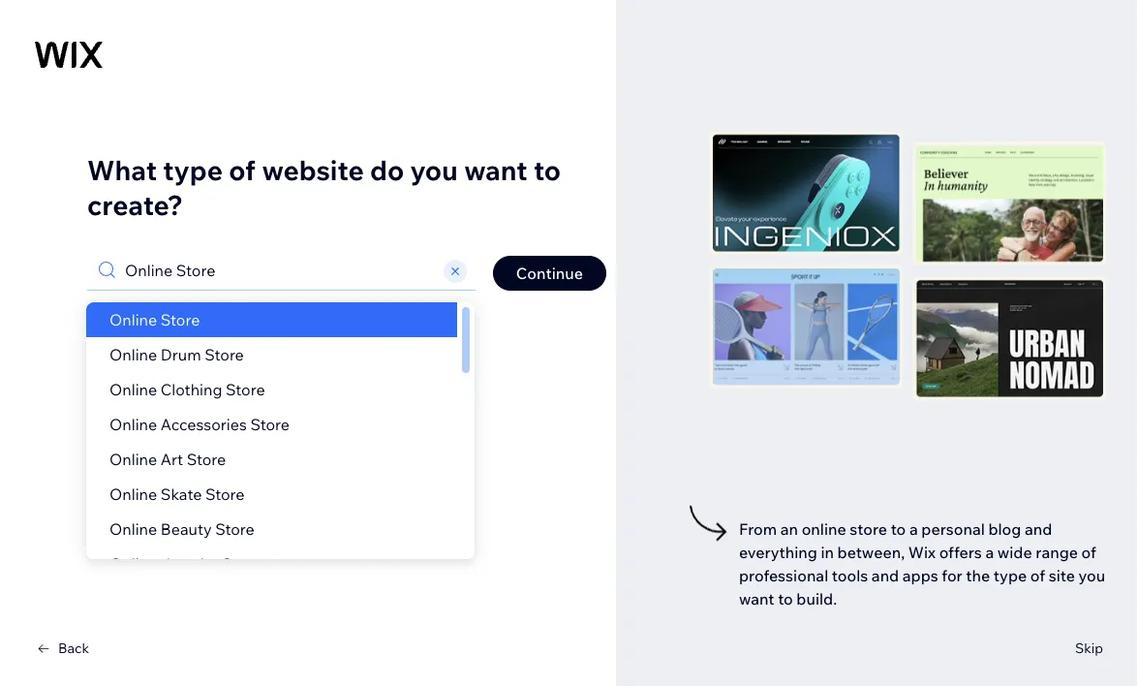Task type: vqa. For each thing, say whether or not it's contained in the screenshot.
'Business' associated with Business
no



Task type: locate. For each thing, give the bounding box(es) containing it.
1 vertical spatial of
[[1082, 543, 1097, 562]]

you right do
[[410, 153, 458, 187]]

store right accessories
[[250, 415, 290, 434]]

list box
[[86, 302, 475, 581]]

online jewelry store
[[109, 554, 261, 574]]

1 vertical spatial a
[[986, 543, 994, 562]]

from
[[739, 519, 777, 539]]

0 vertical spatial type
[[163, 153, 223, 187]]

0 horizontal spatial of
[[229, 153, 256, 187]]

you
[[410, 153, 458, 187], [1079, 566, 1106, 585]]

you inside what type of website do you want to create?
[[410, 153, 458, 187]]

online up online art store
[[109, 415, 157, 434]]

store for drum
[[205, 345, 244, 364]]

store right art
[[187, 450, 226, 469]]

1 horizontal spatial to
[[778, 589, 793, 609]]

store for beauty
[[215, 519, 255, 539]]

build.
[[797, 589, 837, 609]]

online store option
[[86, 302, 457, 337]]

want inside what type of website do you want to create?
[[464, 153, 528, 187]]

clothing
[[161, 380, 222, 399]]

0 vertical spatial you
[[410, 153, 458, 187]]

0 horizontal spatial and
[[872, 566, 899, 585]]

5 online from the top
[[109, 450, 157, 469]]

0 horizontal spatial want
[[464, 153, 528, 187]]

store up drum
[[161, 310, 200, 329]]

store right skate
[[205, 485, 245, 504]]

type inside from an online store to a personal blog and everything in between, wix offers a wide range of professional tools and apps for the type of site you want to build.
[[994, 566, 1027, 585]]

store for accessories
[[250, 415, 290, 434]]

0 vertical spatial to
[[534, 153, 561, 187]]

store right drum
[[205, 345, 244, 364]]

of left the 'site'
[[1031, 566, 1046, 585]]

and
[[1025, 519, 1053, 539], [872, 566, 899, 585]]

you right the 'site'
[[1079, 566, 1106, 585]]

want
[[464, 153, 528, 187], [739, 589, 775, 609]]

want inside from an online store to a personal blog and everything in between, wix offers a wide range of professional tools and apps for the type of site you want to build.
[[739, 589, 775, 609]]

1 horizontal spatial you
[[1079, 566, 1106, 585]]

1 vertical spatial you
[[1079, 566, 1106, 585]]

online beauty store
[[109, 519, 255, 539]]

art
[[161, 450, 183, 469]]

a up wix
[[910, 519, 918, 539]]

type down wide
[[994, 566, 1027, 585]]

1 horizontal spatial and
[[1025, 519, 1053, 539]]

type inside what type of website do you want to create?
[[163, 153, 223, 187]]

store for art
[[187, 450, 226, 469]]

online left beauty
[[109, 519, 157, 539]]

what type of website do you want to create?
[[87, 153, 561, 221]]

Search for your business or site type field
[[119, 251, 441, 290]]

of right range
[[1082, 543, 1097, 562]]

6 online from the top
[[109, 485, 157, 504]]

0 vertical spatial want
[[464, 153, 528, 187]]

store right 'jewelry'
[[222, 554, 261, 574]]

0 horizontal spatial type
[[163, 153, 223, 187]]

type up create?
[[163, 153, 223, 187]]

a
[[910, 519, 918, 539], [986, 543, 994, 562]]

to inside what type of website do you want to create?
[[534, 153, 561, 187]]

to
[[534, 153, 561, 187], [891, 519, 906, 539], [778, 589, 793, 609]]

online
[[109, 310, 157, 329], [109, 345, 157, 364], [109, 380, 157, 399], [109, 415, 157, 434], [109, 450, 157, 469], [109, 485, 157, 504], [109, 519, 157, 539], [109, 554, 157, 574]]

2 horizontal spatial of
[[1082, 543, 1097, 562]]

online left skate
[[109, 485, 157, 504]]

4 online from the top
[[109, 415, 157, 434]]

store right beauty
[[215, 519, 255, 539]]

of inside what type of website do you want to create?
[[229, 153, 256, 187]]

8 online from the top
[[109, 554, 157, 574]]

0 horizontal spatial to
[[534, 153, 561, 187]]

online accessories store
[[109, 415, 290, 434]]

online art store
[[109, 450, 226, 469]]

0 vertical spatial a
[[910, 519, 918, 539]]

1 vertical spatial want
[[739, 589, 775, 609]]

of
[[229, 153, 256, 187], [1082, 543, 1097, 562], [1031, 566, 1046, 585]]

2 horizontal spatial to
[[891, 519, 906, 539]]

online down online drum store
[[109, 380, 157, 399]]

online for online beauty store
[[109, 519, 157, 539]]

0 vertical spatial of
[[229, 153, 256, 187]]

3 online from the top
[[109, 380, 157, 399]]

1 horizontal spatial a
[[986, 543, 994, 562]]

store inside option
[[161, 310, 200, 329]]

in
[[821, 543, 834, 562]]

1 vertical spatial and
[[872, 566, 899, 585]]

2 online from the top
[[109, 345, 157, 364]]

list box containing online store
[[86, 302, 475, 581]]

tools
[[832, 566, 868, 585]]

1 horizontal spatial want
[[739, 589, 775, 609]]

skip
[[1076, 640, 1104, 657]]

personal
[[922, 519, 985, 539]]

online for online skate store
[[109, 485, 157, 504]]

2 vertical spatial of
[[1031, 566, 1046, 585]]

online left 'jewelry'
[[109, 554, 157, 574]]

for
[[942, 566, 963, 585]]

online inside option
[[109, 310, 157, 329]]

online down online store
[[109, 345, 157, 364]]

1 horizontal spatial type
[[994, 566, 1027, 585]]

store right the clothing
[[226, 380, 265, 399]]

1 online from the top
[[109, 310, 157, 329]]

and down between,
[[872, 566, 899, 585]]

1 vertical spatial type
[[994, 566, 1027, 585]]

online left art
[[109, 450, 157, 469]]

from an online store to a personal blog and everything in between, wix offers a wide range of professional tools and apps for the type of site you want to build.
[[739, 519, 1106, 609]]

store
[[161, 310, 200, 329], [205, 345, 244, 364], [226, 380, 265, 399], [250, 415, 290, 434], [187, 450, 226, 469], [205, 485, 245, 504], [215, 519, 255, 539], [222, 554, 261, 574]]

type
[[163, 153, 223, 187], [994, 566, 1027, 585]]

0 horizontal spatial you
[[410, 153, 458, 187]]

range
[[1036, 543, 1079, 562]]

everything
[[739, 543, 818, 562]]

online clothing store
[[109, 380, 265, 399]]

offers
[[940, 543, 982, 562]]

and up range
[[1025, 519, 1053, 539]]

online up online drum store
[[109, 310, 157, 329]]

wide
[[998, 543, 1033, 562]]

of left website
[[229, 153, 256, 187]]

website
[[262, 153, 364, 187]]

7 online from the top
[[109, 519, 157, 539]]

a left wide
[[986, 543, 994, 562]]



Task type: describe. For each thing, give the bounding box(es) containing it.
online for online store
[[109, 310, 157, 329]]

0 horizontal spatial a
[[910, 519, 918, 539]]

beauty
[[161, 519, 212, 539]]

drum
[[161, 345, 201, 364]]

what
[[87, 153, 157, 187]]

continue
[[516, 264, 583, 283]]

online for online drum store
[[109, 345, 157, 364]]

apps
[[903, 566, 939, 585]]

store for skate
[[205, 485, 245, 504]]

create?
[[87, 188, 183, 221]]

online skate store
[[109, 485, 245, 504]]

you inside from an online store to a personal blog and everything in between, wix offers a wide range of professional tools and apps for the type of site you want to build.
[[1079, 566, 1106, 585]]

online store
[[109, 310, 200, 329]]

do
[[370, 153, 404, 187]]

1 vertical spatial to
[[891, 519, 906, 539]]

0 vertical spatial and
[[1025, 519, 1053, 539]]

back
[[58, 640, 89, 657]]

back button
[[35, 640, 89, 657]]

wix
[[909, 543, 936, 562]]

2 vertical spatial to
[[778, 589, 793, 609]]

jewelry
[[161, 554, 218, 574]]

online
[[802, 519, 847, 539]]

1 horizontal spatial of
[[1031, 566, 1046, 585]]

the
[[966, 566, 991, 585]]

continue button
[[493, 256, 607, 291]]

between,
[[838, 543, 905, 562]]

online for online jewelry store
[[109, 554, 157, 574]]

online for online art store
[[109, 450, 157, 469]]

store
[[850, 519, 888, 539]]

online for online clothing store
[[109, 380, 157, 399]]

accessories
[[161, 415, 247, 434]]

an
[[781, 519, 799, 539]]

blog
[[989, 519, 1022, 539]]

professional
[[739, 566, 829, 585]]

online for online accessories store
[[109, 415, 157, 434]]

online drum store
[[109, 345, 244, 364]]

site
[[1049, 566, 1076, 585]]

skip button
[[1076, 640, 1104, 657]]

skate
[[161, 485, 202, 504]]

store for jewelry
[[222, 554, 261, 574]]

store for clothing
[[226, 380, 265, 399]]



